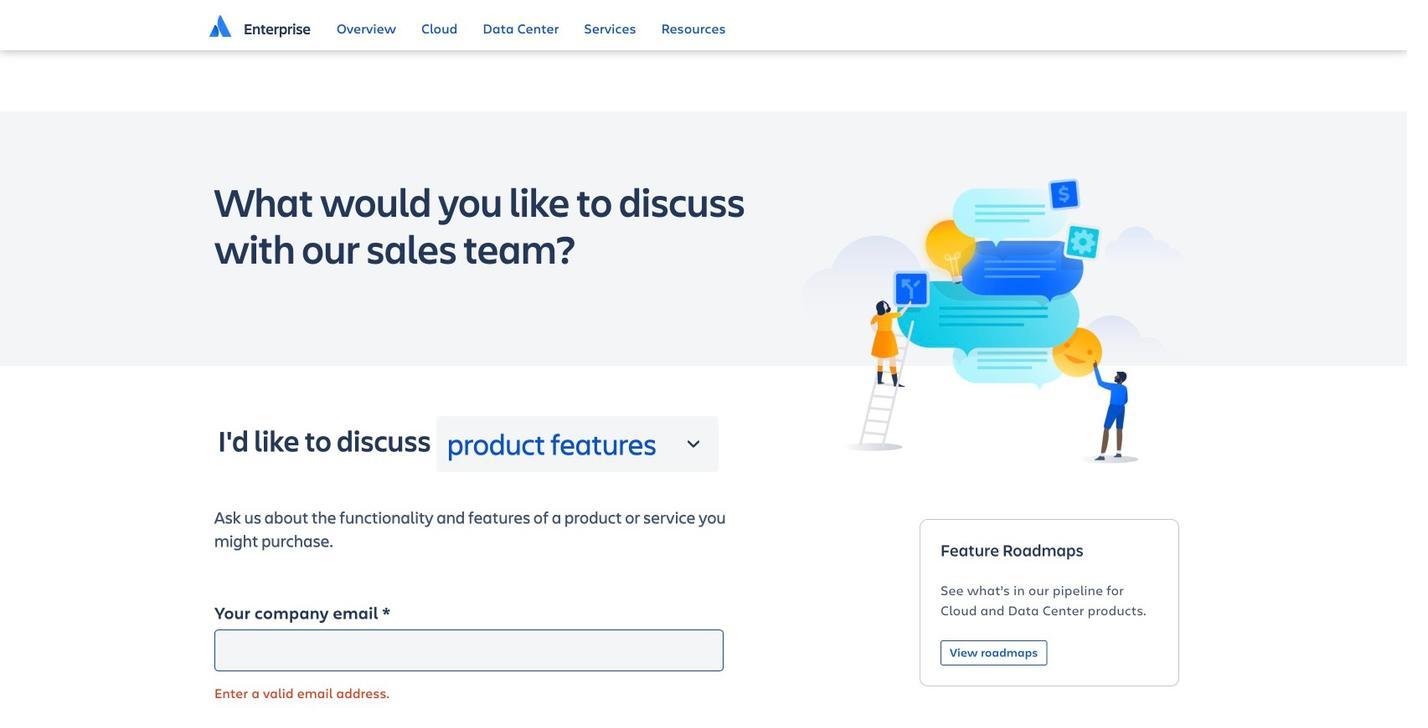Task type: vqa. For each thing, say whether or not it's contained in the screenshot.
the right tracking
no



Task type: describe. For each thing, give the bounding box(es) containing it.
atlassian logo image
[[209, 15, 231, 37]]



Task type: locate. For each thing, give the bounding box(es) containing it.
None email field
[[215, 630, 724, 672]]



